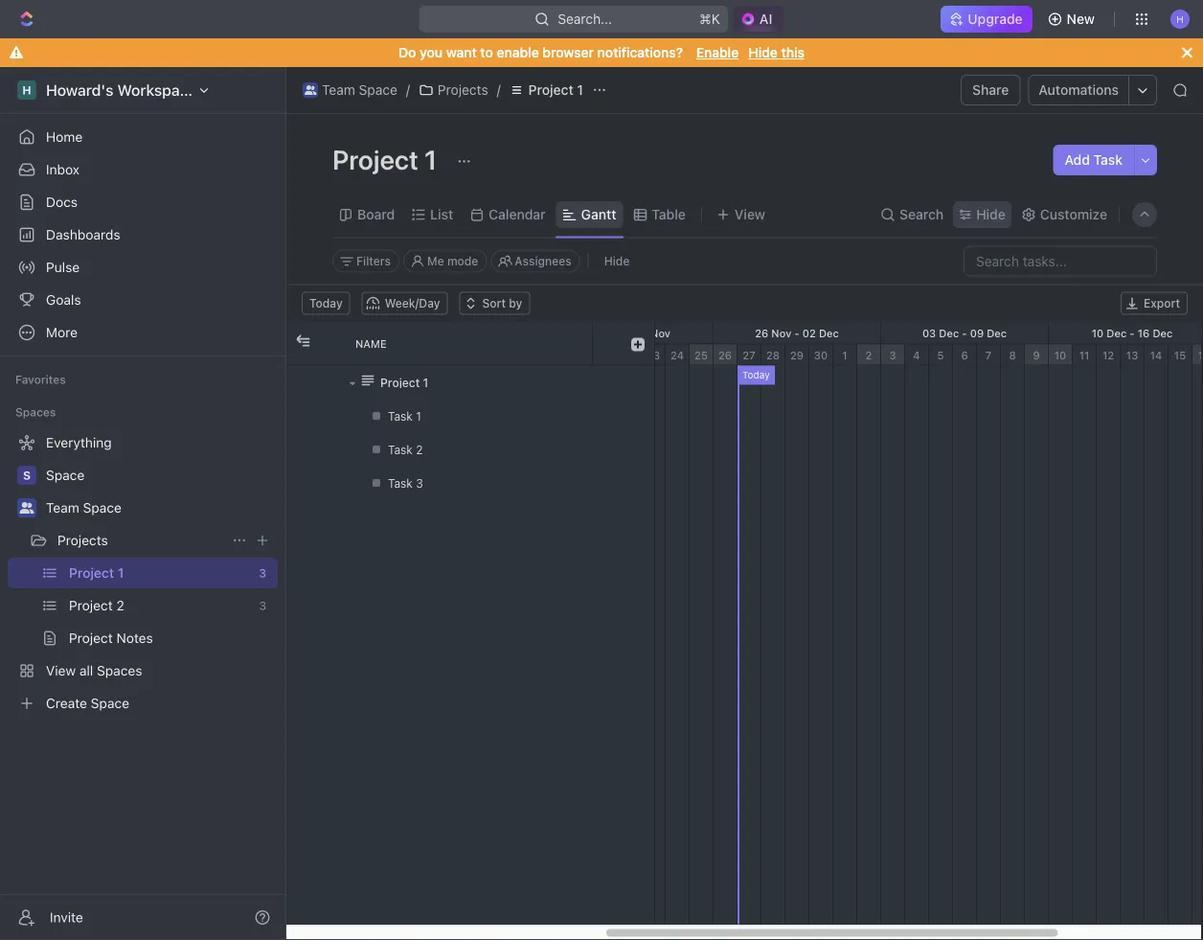 Task type: describe. For each thing, give the bounding box(es) containing it.
automations button
[[1030, 76, 1129, 104]]

10 dec - 16 dec element
[[1049, 322, 1204, 344]]

home link
[[8, 122, 278, 152]]

filters button
[[333, 250, 400, 273]]

9
[[1033, 349, 1040, 361]]

2 dec from the left
[[939, 327, 959, 339]]

favorites button
[[8, 368, 74, 391]]

0 vertical spatial hide
[[749, 45, 778, 60]]

7
[[986, 349, 992, 361]]

project notes
[[69, 630, 153, 646]]

1 / from the left
[[406, 82, 410, 98]]

table
[[652, 207, 686, 222]]

view button
[[710, 201, 772, 228]]

browser
[[543, 45, 594, 60]]

name
[[356, 337, 387, 350]]

pulse
[[46, 259, 80, 275]]

03
[[923, 327, 936, 339]]

all
[[79, 663, 93, 678]]

assignees button
[[491, 250, 580, 273]]

share button
[[961, 75, 1021, 105]]

more button
[[8, 317, 278, 348]]

howard's workspace, , element
[[17, 80, 36, 100]]

invite
[[50, 909, 83, 925]]

0 vertical spatial projects
[[438, 82, 488, 98]]

dashboards
[[46, 227, 120, 242]]

11
[[1080, 349, 1090, 361]]

projects inside sidebar navigation
[[57, 532, 108, 548]]

goals
[[46, 292, 81, 308]]

tree inside sidebar navigation
[[8, 427, 278, 719]]

tree grid containing project 1
[[287, 322, 655, 924]]

project down browser
[[529, 82, 574, 98]]

30
[[814, 349, 828, 361]]

‎task for ‎task 2
[[388, 443, 413, 456]]

notifications?
[[598, 45, 683, 60]]

space link
[[46, 460, 274, 491]]

19 nov - 25 nov element
[[546, 322, 714, 344]]

14
[[1151, 349, 1163, 361]]

project 1 inside cell
[[380, 376, 429, 389]]

workspace
[[117, 81, 197, 99]]

customize button
[[1016, 201, 1114, 228]]

19 nov - 25 nov
[[588, 327, 671, 339]]

project 1 inside tree
[[69, 565, 124, 581]]

task 3 row
[[287, 466, 655, 500]]

new
[[1067, 11, 1095, 27]]

2 / from the left
[[497, 82, 501, 98]]

0 horizontal spatial projects link
[[57, 525, 224, 556]]

board link
[[354, 201, 395, 228]]

 image inside name row
[[632, 338, 645, 351]]

export button
[[1121, 292, 1188, 315]]

23 element
[[642, 345, 666, 366]]

by
[[509, 297, 523, 310]]

‎task 1
[[388, 409, 421, 423]]

gantt link
[[578, 201, 617, 228]]

upgrade link
[[941, 6, 1033, 33]]

hide button
[[597, 250, 638, 273]]

export
[[1144, 297, 1181, 310]]

12
[[1103, 349, 1115, 361]]

3 inside row
[[416, 476, 423, 490]]

me mode
[[427, 254, 479, 268]]

- for 09
[[962, 327, 967, 339]]

0 vertical spatial project 1 link
[[505, 79, 588, 102]]

hide inside button
[[604, 254, 630, 268]]

user group image inside team space link
[[304, 85, 316, 95]]

0 vertical spatial spaces
[[15, 405, 56, 419]]

project 2 link
[[69, 590, 252, 621]]

project up project notes
[[69, 597, 113, 613]]

docs
[[46, 194, 78, 210]]

1 right 30 element
[[843, 349, 848, 361]]

2 nov from the left
[[651, 327, 671, 339]]

0 vertical spatial projects link
[[414, 79, 493, 102]]

24 element
[[666, 345, 690, 366]]

1 horizontal spatial 25
[[695, 349, 708, 361]]

project 1 cell
[[344, 366, 593, 399]]

nov for 26
[[772, 327, 792, 339]]

14 element
[[1145, 345, 1169, 366]]

8
[[1009, 349, 1016, 361]]

week/day
[[385, 297, 440, 310]]

10 for 10 dec - 16 dec
[[1092, 327, 1104, 339]]

10 for 10
[[1055, 349, 1067, 361]]

notes
[[116, 630, 153, 646]]

me
[[427, 254, 444, 268]]

everything link
[[8, 427, 274, 458]]

howard's workspace
[[46, 81, 197, 99]]

sort by button
[[459, 292, 530, 315]]

search
[[900, 207, 944, 222]]

docs link
[[8, 187, 278, 218]]

- for 25
[[626, 327, 632, 339]]

1 horizontal spatial team space link
[[298, 79, 402, 102]]

16
[[1138, 327, 1150, 339]]

project 1 up board
[[333, 143, 443, 175]]

‎task 2 row
[[287, 433, 655, 466]]

hide button
[[954, 201, 1012, 228]]

add task
[[1065, 152, 1123, 168]]

project 2
[[69, 597, 124, 613]]

‎task for ‎task 1
[[388, 409, 413, 423]]

30 element
[[810, 345, 834, 366]]

space, , element
[[17, 466, 36, 485]]

1 vertical spatial today
[[743, 369, 770, 380]]

dec for 03 dec - 09 dec
[[987, 327, 1007, 339]]

1 horizontal spatial team
[[322, 82, 355, 98]]

s
[[23, 469, 31, 482]]

new button
[[1040, 4, 1107, 34]]

project 1 - 0.00% row
[[287, 366, 655, 399]]

0 vertical spatial 25
[[634, 327, 648, 339]]

0 vertical spatial 2
[[866, 349, 872, 361]]

assignees
[[515, 254, 572, 268]]

28 element
[[762, 345, 786, 366]]

do
[[399, 45, 416, 60]]

create space link
[[8, 688, 274, 719]]

sidebar navigation
[[0, 67, 290, 940]]

ai button
[[733, 6, 784, 33]]

task 3
[[388, 476, 423, 490]]

today button
[[302, 292, 350, 315]]

10 dec - 16 dec
[[1092, 327, 1173, 339]]

user group image inside tree
[[20, 502, 34, 514]]

project notes link
[[69, 623, 274, 654]]

26 nov - 02 dec element
[[714, 322, 882, 344]]

ai
[[760, 11, 773, 27]]

you
[[420, 45, 443, 60]]

task inside the task 3 row
[[388, 476, 413, 490]]

add
[[1065, 152, 1090, 168]]

19
[[588, 327, 600, 339]]

 image inside name row
[[297, 334, 310, 347]]

6
[[962, 349, 968, 361]]

project 1 down browser
[[529, 82, 584, 98]]

1 inside row
[[416, 409, 421, 423]]

create space
[[46, 695, 129, 711]]

view all spaces
[[46, 663, 142, 678]]

upgrade
[[968, 11, 1023, 27]]

name column header
[[344, 322, 593, 365]]

26 for 26
[[719, 349, 732, 361]]



Task type: vqa. For each thing, say whether or not it's contained in the screenshot.
tree
yes



Task type: locate. For each thing, give the bounding box(es) containing it.
home
[[46, 129, 83, 145]]

project 1 link
[[505, 79, 588, 102], [69, 558, 251, 588]]

dec for 26 nov - 02 dec
[[819, 327, 839, 339]]

h inside sidebar navigation
[[22, 83, 31, 97]]

project 1 link down browser
[[505, 79, 588, 102]]

0 horizontal spatial project 1 link
[[69, 558, 251, 588]]

dec right 09
[[987, 327, 1007, 339]]

task down ‎task 2
[[388, 476, 413, 490]]

1 up ‎task 1 row
[[423, 376, 429, 389]]

2 ‎task from the top
[[388, 443, 413, 456]]

26 inside 26 element
[[719, 349, 732, 361]]

0 vertical spatial h
[[1177, 13, 1184, 24]]

0 vertical spatial 26
[[755, 327, 769, 339]]

4 - from the left
[[1130, 327, 1135, 339]]

hide down gantt
[[604, 254, 630, 268]]

2
[[866, 349, 872, 361], [416, 443, 423, 456], [116, 597, 124, 613]]

1 nov from the left
[[603, 327, 623, 339]]

tree
[[8, 427, 278, 719]]

2 horizontal spatial nov
[[772, 327, 792, 339]]

create
[[46, 695, 87, 711]]

0 horizontal spatial projects
[[57, 532, 108, 548]]

howard's
[[46, 81, 114, 99]]

view inside button
[[735, 207, 766, 222]]

15
[[1175, 349, 1187, 361]]

1 horizontal spatial 26
[[755, 327, 769, 339]]

view left all
[[46, 663, 76, 678]]

26 element
[[714, 345, 738, 366]]

team
[[322, 82, 355, 98], [46, 500, 79, 516]]

1 vertical spatial project 1 link
[[69, 558, 251, 588]]

1
[[577, 82, 584, 98], [424, 143, 437, 175], [843, 349, 848, 361], [423, 376, 429, 389], [416, 409, 421, 423], [118, 565, 124, 581]]

09
[[970, 327, 984, 339]]

29 element
[[786, 345, 810, 366]]

4
[[914, 349, 921, 361]]

customize
[[1041, 207, 1108, 222]]

0 horizontal spatial team
[[46, 500, 79, 516]]

1 vertical spatial projects
[[57, 532, 108, 548]]

share
[[973, 82, 1009, 98]]

0 horizontal spatial task
[[388, 476, 413, 490]]

nov
[[603, 327, 623, 339], [651, 327, 671, 339], [772, 327, 792, 339]]

2 inside tree
[[116, 597, 124, 613]]

12 element
[[1097, 345, 1121, 366]]

3 nov from the left
[[772, 327, 792, 339]]

0 vertical spatial ‎task
[[388, 409, 413, 423]]

1 horizontal spatial /
[[497, 82, 501, 98]]

26 right 25 element
[[719, 349, 732, 361]]

view for view
[[735, 207, 766, 222]]

0 horizontal spatial /
[[406, 82, 410, 98]]

2 - from the left
[[795, 327, 800, 339]]

view for view all spaces
[[46, 663, 76, 678]]

view button
[[710, 192, 772, 237]]

project 1 link up project 2 link
[[69, 558, 251, 588]]

1 horizontal spatial project 1 link
[[505, 79, 588, 102]]

projects down want
[[438, 82, 488, 98]]

dec
[[819, 327, 839, 339], [939, 327, 959, 339], [987, 327, 1007, 339], [1107, 327, 1127, 339], [1153, 327, 1173, 339]]

 image
[[297, 334, 310, 347]]

more
[[46, 324, 78, 340]]

2 vertical spatial 2
[[116, 597, 124, 613]]

1 horizontal spatial 2
[[416, 443, 423, 456]]

everything
[[46, 435, 112, 450]]

10 element
[[1049, 345, 1073, 366]]

26 for 26 nov - 02 dec
[[755, 327, 769, 339]]

5
[[938, 349, 944, 361]]

1 vertical spatial projects link
[[57, 525, 224, 556]]

10 left 11 at the right top of the page
[[1055, 349, 1067, 361]]

10 up 12
[[1092, 327, 1104, 339]]

03 dec - 09 dec element
[[882, 322, 1049, 344]]

1 vertical spatial spaces
[[97, 663, 142, 678]]

16 element
[[1193, 345, 1204, 366]]

hide inside dropdown button
[[977, 207, 1006, 222]]

view inside sidebar navigation
[[46, 663, 76, 678]]

25 element
[[690, 345, 714, 366]]

project 1
[[529, 82, 584, 98], [333, 143, 443, 175], [380, 376, 429, 389], [69, 565, 124, 581]]

hide left this
[[749, 45, 778, 60]]

28
[[767, 349, 780, 361]]

sort by button
[[459, 292, 530, 315]]

inbox
[[46, 161, 80, 177]]

team space
[[322, 82, 398, 98], [46, 500, 122, 516]]

1 horizontal spatial user group image
[[304, 85, 316, 95]]

0 horizontal spatial hide
[[604, 254, 630, 268]]

automations
[[1039, 82, 1119, 98]]

27
[[743, 349, 756, 361]]

calendar
[[489, 207, 546, 222]]

enable
[[696, 45, 739, 60]]

0 vertical spatial team space link
[[298, 79, 402, 102]]

26 up 28
[[755, 327, 769, 339]]

1 vertical spatial user group image
[[20, 502, 34, 514]]

13 element
[[1121, 345, 1145, 366]]

2 column header from the left
[[315, 322, 344, 365]]

list link
[[427, 201, 453, 228]]

dec right 02
[[819, 327, 839, 339]]

team space link down space link
[[46, 493, 274, 523]]

enable
[[497, 45, 539, 60]]

dec right 03
[[939, 327, 959, 339]]

hide
[[749, 45, 778, 60], [977, 207, 1006, 222], [604, 254, 630, 268]]

‎task 1 row
[[287, 399, 655, 433]]

- left 09
[[962, 327, 967, 339]]

team space link down 'do'
[[298, 79, 402, 102]]

1 vertical spatial 10
[[1055, 349, 1067, 361]]

filters
[[356, 254, 391, 268]]

5 dec from the left
[[1153, 327, 1173, 339]]

1 ‎task from the top
[[388, 409, 413, 423]]

1 vertical spatial view
[[46, 663, 76, 678]]

projects link down want
[[414, 79, 493, 102]]

dec inside 26 nov - 02 dec element
[[819, 327, 839, 339]]

row group
[[287, 366, 655, 924]]

2 for ‎task 2
[[416, 443, 423, 456]]

board
[[357, 207, 395, 222]]

26 inside 26 nov - 02 dec element
[[755, 327, 769, 339]]

0 horizontal spatial view
[[46, 663, 76, 678]]

view all spaces link
[[8, 655, 274, 686]]

1 up project 2
[[118, 565, 124, 581]]

1 vertical spatial h
[[22, 83, 31, 97]]

h button
[[1165, 4, 1196, 34]]

0 horizontal spatial spaces
[[15, 405, 56, 419]]

1 horizontal spatial h
[[1177, 13, 1184, 24]]

0 horizontal spatial team space
[[46, 500, 122, 516]]

1 horizontal spatial nov
[[651, 327, 671, 339]]

0 vertical spatial today
[[310, 297, 343, 310]]

3 dec from the left
[[987, 327, 1007, 339]]

spaces right all
[[97, 663, 142, 678]]

1 vertical spatial 25
[[695, 349, 708, 361]]

projects up project 2
[[57, 532, 108, 548]]

to
[[481, 45, 493, 60]]

0 horizontal spatial today
[[310, 297, 343, 310]]

1 horizontal spatial task
[[1094, 152, 1123, 168]]

1 inside tree
[[118, 565, 124, 581]]

1 horizontal spatial today
[[743, 369, 770, 380]]

project up view all spaces
[[69, 630, 113, 646]]

1 vertical spatial team space
[[46, 500, 122, 516]]

1 up list link
[[424, 143, 437, 175]]

0 vertical spatial team space
[[322, 82, 398, 98]]

1 vertical spatial team space link
[[46, 493, 274, 523]]

h inside dropdown button
[[1177, 13, 1184, 24]]

2 inside cell
[[416, 443, 423, 456]]

0 horizontal spatial 26
[[719, 349, 732, 361]]

task
[[1094, 152, 1123, 168], [388, 476, 413, 490]]

h
[[1177, 13, 1184, 24], [22, 83, 31, 97]]

project up project 2
[[69, 565, 114, 581]]

25 right the 24 element
[[695, 349, 708, 361]]

1 horizontal spatial spaces
[[97, 663, 142, 678]]

row group containing project 1
[[287, 366, 655, 924]]

0 vertical spatial team
[[322, 82, 355, 98]]

0 horizontal spatial nov
[[603, 327, 623, 339]]

- right 19
[[626, 327, 632, 339]]

2 for project 2
[[116, 597, 124, 613]]

2 horizontal spatial hide
[[977, 207, 1006, 222]]

project up board
[[333, 143, 419, 175]]

Search tasks... text field
[[965, 247, 1157, 276]]

hide right search
[[977, 207, 1006, 222]]

0 horizontal spatial h
[[22, 83, 31, 97]]

0 horizontal spatial team space link
[[46, 493, 274, 523]]

- inside 'element'
[[962, 327, 967, 339]]

 image
[[632, 338, 645, 351]]

1 down browser
[[577, 82, 584, 98]]

column header
[[287, 322, 315, 365], [315, 322, 344, 365], [593, 322, 622, 365], [622, 322, 655, 365]]

26 nov - 02 dec
[[755, 327, 839, 339]]

0 horizontal spatial 2
[[116, 597, 124, 613]]

spaces inside tree
[[97, 663, 142, 678]]

1 vertical spatial task
[[388, 476, 413, 490]]

1 inside cell
[[423, 376, 429, 389]]

1 horizontal spatial 10
[[1092, 327, 1104, 339]]

15 element
[[1169, 345, 1193, 366]]

25 up 23
[[634, 327, 648, 339]]

1 vertical spatial 2
[[416, 443, 423, 456]]

spaces
[[15, 405, 56, 419], [97, 663, 142, 678]]

/ down enable
[[497, 82, 501, 98]]

1 horizontal spatial hide
[[749, 45, 778, 60]]

view right table
[[735, 207, 766, 222]]

projects link down space link
[[57, 525, 224, 556]]

nov right 19
[[603, 327, 623, 339]]

1 column header from the left
[[287, 322, 315, 365]]

‎task
[[388, 409, 413, 423], [388, 443, 413, 456]]

user group image
[[304, 85, 316, 95], [20, 502, 34, 514]]

project 1 up ‎task 1
[[380, 376, 429, 389]]

do you want to enable browser notifications? enable hide this
[[399, 45, 805, 60]]

1 dec from the left
[[819, 327, 839, 339]]

25
[[634, 327, 648, 339], [695, 349, 708, 361]]

0 vertical spatial task
[[1094, 152, 1123, 168]]

1 horizontal spatial view
[[735, 207, 766, 222]]

2 up project notes
[[116, 597, 124, 613]]

1 horizontal spatial team space
[[322, 82, 398, 98]]

view
[[735, 207, 766, 222], [46, 663, 76, 678]]

me mode button
[[403, 250, 487, 273]]

0 vertical spatial 10
[[1092, 327, 1104, 339]]

project up ‎task 1
[[380, 376, 420, 389]]

team space link
[[298, 79, 402, 102], [46, 493, 274, 523]]

1 vertical spatial team
[[46, 500, 79, 516]]

- for 02
[[795, 327, 800, 339]]

24
[[671, 349, 684, 361]]

search button
[[875, 201, 950, 228]]

2 horizontal spatial 2
[[866, 349, 872, 361]]

1 vertical spatial 26
[[719, 349, 732, 361]]

pulse link
[[8, 252, 278, 283]]

dec up 12 element
[[1107, 327, 1127, 339]]

today inside button
[[310, 297, 343, 310]]

0 vertical spatial user group image
[[304, 85, 316, 95]]

this
[[782, 45, 805, 60]]

2 vertical spatial hide
[[604, 254, 630, 268]]

week/day button
[[362, 292, 448, 315]]

4 dec from the left
[[1107, 327, 1127, 339]]

today down the filters dropdown button on the left
[[310, 297, 343, 310]]

0 horizontal spatial 25
[[634, 327, 648, 339]]

sort by
[[482, 297, 523, 310]]

- left 02
[[795, 327, 800, 339]]

task right the "add"
[[1094, 152, 1123, 168]]

- for 16
[[1130, 327, 1135, 339]]

2 up task 3
[[416, 443, 423, 456]]

27 element
[[738, 345, 762, 366]]

1 vertical spatial hide
[[977, 207, 1006, 222]]

‎task down ‎task 1
[[388, 443, 413, 456]]

project
[[529, 82, 574, 98], [333, 143, 419, 175], [380, 376, 420, 389], [69, 565, 114, 581], [69, 597, 113, 613], [69, 630, 113, 646]]

nov for 19
[[603, 327, 623, 339]]

table link
[[648, 201, 686, 228]]

team inside tree
[[46, 500, 79, 516]]

team space inside tree
[[46, 500, 122, 516]]

0 vertical spatial view
[[735, 207, 766, 222]]

projects
[[438, 82, 488, 98], [57, 532, 108, 548]]

3 - from the left
[[962, 327, 967, 339]]

1 up ‎task 2
[[416, 409, 421, 423]]

1 - from the left
[[626, 327, 632, 339]]

1 horizontal spatial projects
[[438, 82, 488, 98]]

tree containing everything
[[8, 427, 278, 719]]

name row
[[287, 322, 655, 366]]

want
[[446, 45, 477, 60]]

today down 27 element
[[743, 369, 770, 380]]

11 element
[[1073, 345, 1097, 366]]

4 column header from the left
[[622, 322, 655, 365]]

3 column header from the left
[[593, 322, 622, 365]]

to do 
 
 
 
 
 ‎task 2 cell
[[344, 433, 593, 466]]

3
[[890, 349, 897, 361], [416, 476, 423, 490], [259, 566, 266, 580], [259, 599, 266, 612]]

0 horizontal spatial 10
[[1055, 349, 1067, 361]]

tree grid
[[287, 322, 655, 924]]

- left 16
[[1130, 327, 1135, 339]]

favorites
[[15, 373, 66, 386]]

nov up 23 'element'
[[651, 327, 671, 339]]

‎task up ‎task 2
[[388, 409, 413, 423]]

1 vertical spatial ‎task
[[388, 443, 413, 456]]

nov up "28" "element"
[[772, 327, 792, 339]]

project 1 up project 2
[[69, 565, 124, 581]]

‎task inside cell
[[388, 443, 413, 456]]

dec right 16
[[1153, 327, 1173, 339]]

spaces down 'favorites' button
[[15, 405, 56, 419]]

2 right 30 element
[[866, 349, 872, 361]]

0 horizontal spatial user group image
[[20, 502, 34, 514]]

‎task 2
[[388, 443, 423, 456]]

29
[[791, 349, 804, 361]]

/ down 'do'
[[406, 82, 410, 98]]

13
[[1127, 349, 1139, 361]]

dec for 10 dec - 16 dec
[[1153, 327, 1173, 339]]

dashboards link
[[8, 219, 278, 250]]

add task button
[[1054, 145, 1135, 175]]

1 horizontal spatial projects link
[[414, 79, 493, 102]]

task inside add task button
[[1094, 152, 1123, 168]]

project inside cell
[[380, 376, 420, 389]]



